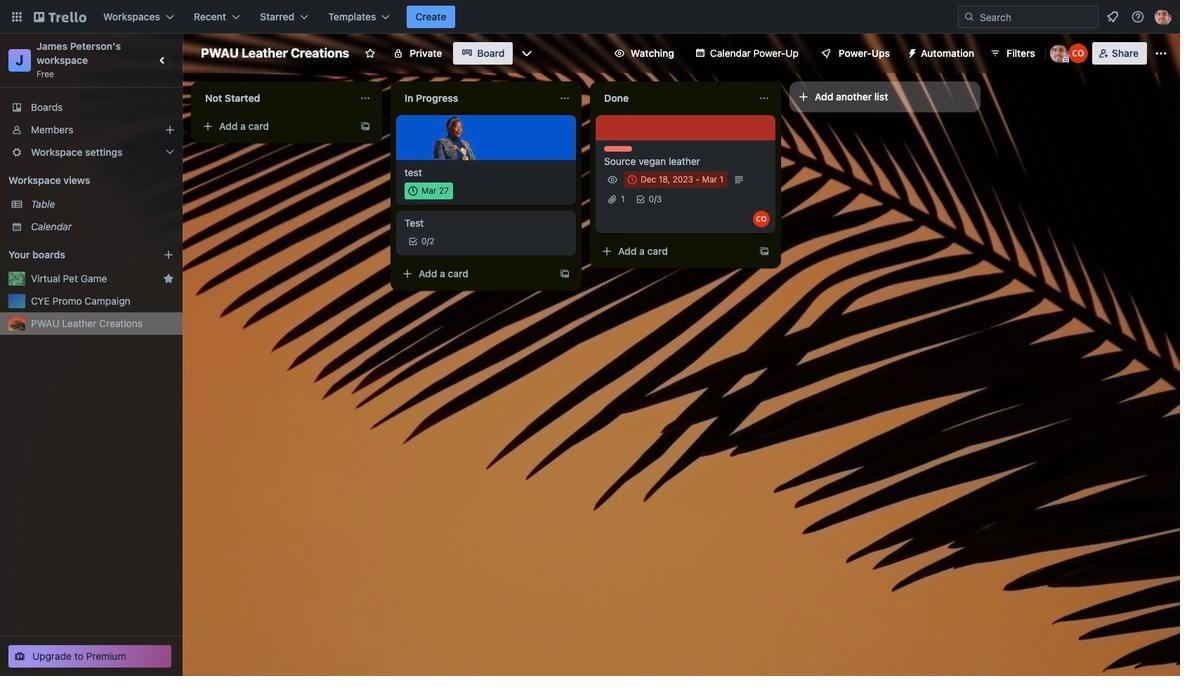 Task type: describe. For each thing, give the bounding box(es) containing it.
add board image
[[163, 250, 174, 261]]

show menu image
[[1155, 46, 1169, 60]]

1 horizontal spatial create from template… image
[[559, 268, 571, 280]]

color: bold red, title: "sourcing" element
[[604, 146, 633, 152]]

back to home image
[[34, 6, 86, 28]]

customize views image
[[520, 46, 534, 60]]

Board name text field
[[194, 42, 357, 65]]

sm image
[[902, 42, 921, 62]]

christina overa (christinaovera) image
[[1069, 44, 1089, 63]]



Task type: locate. For each thing, give the bounding box(es) containing it.
create from template… image
[[360, 121, 371, 132], [759, 246, 770, 257], [559, 268, 571, 280]]

this member is an admin of this board. image
[[1063, 57, 1070, 63]]

0 notifications image
[[1105, 8, 1122, 25]]

2 horizontal spatial create from template… image
[[759, 246, 770, 257]]

None text field
[[396, 87, 554, 110], [596, 87, 753, 110], [396, 87, 554, 110], [596, 87, 753, 110]]

christina overa (christinaovera) image
[[753, 211, 770, 228]]

0 horizontal spatial james peterson (jamespeterson93) image
[[1051, 44, 1070, 63]]

james peterson (jamespeterson93) image right the open information menu icon
[[1155, 8, 1172, 25]]

0 vertical spatial james peterson (jamespeterson93) image
[[1155, 8, 1172, 25]]

open information menu image
[[1132, 10, 1146, 24]]

starred icon image
[[163, 273, 174, 285]]

search image
[[964, 11, 976, 22]]

None text field
[[197, 87, 354, 110]]

star or unstar board image
[[365, 48, 376, 59]]

1 vertical spatial create from template… image
[[759, 246, 770, 257]]

0 horizontal spatial create from template… image
[[360, 121, 371, 132]]

james peterson (jamespeterson93) image inside primary element
[[1155, 8, 1172, 25]]

your boards with 3 items element
[[8, 247, 142, 264]]

2 vertical spatial create from template… image
[[559, 268, 571, 280]]

workspace navigation collapse icon image
[[153, 51, 173, 70]]

1 vertical spatial james peterson (jamespeterson93) image
[[1051, 44, 1070, 63]]

None checkbox
[[624, 171, 728, 188], [405, 183, 453, 200], [624, 171, 728, 188], [405, 183, 453, 200]]

james peterson (jamespeterson93) image
[[1155, 8, 1172, 25], [1051, 44, 1070, 63]]

0 vertical spatial create from template… image
[[360, 121, 371, 132]]

james peterson (jamespeterson93) image down search field
[[1051, 44, 1070, 63]]

https://media2.giphy.com/media/vhqa3tryiebmkd5qih/100w.gif?cid=ad960664tuux3ictzc2l4kkstlpkpgfee3kg7e05hcw8694d&ep=v1_stickers_search&rid=100w.gif&ct=s image
[[433, 114, 481, 162]]

primary element
[[0, 0, 1181, 34]]

1 horizontal spatial james peterson (jamespeterson93) image
[[1155, 8, 1172, 25]]

Search field
[[959, 6, 1099, 28]]



Task type: vqa. For each thing, say whether or not it's contained in the screenshot.
bottommost Add a card button
no



